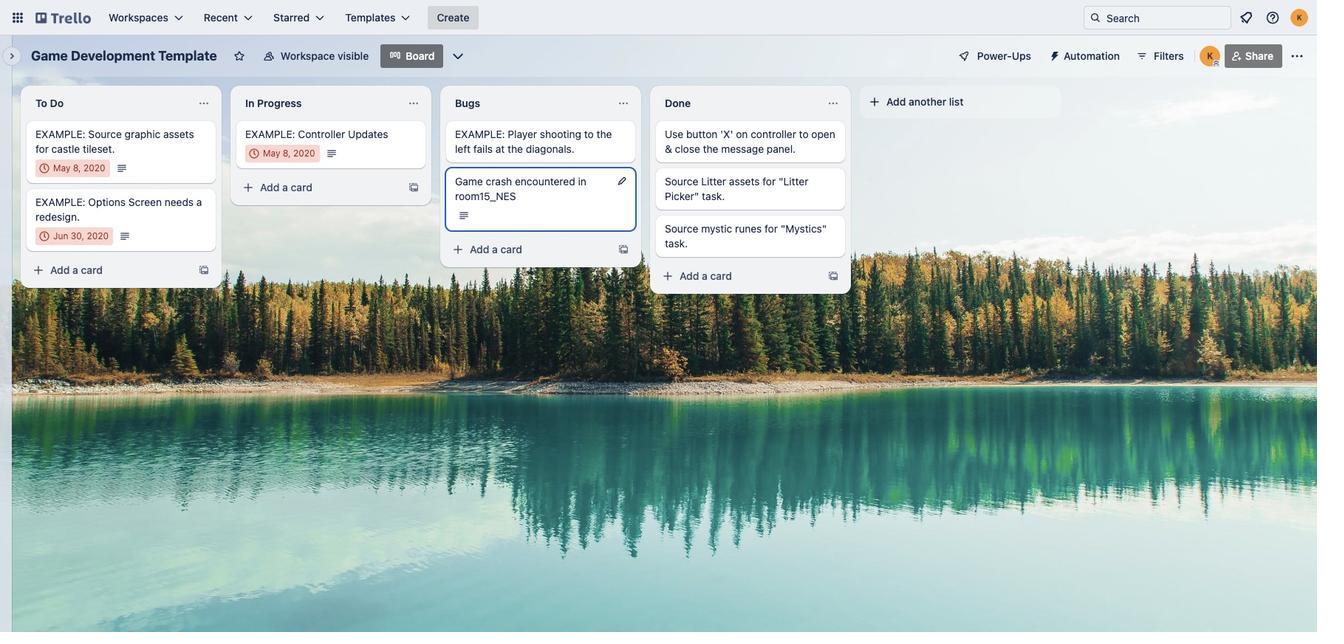 Task type: vqa. For each thing, say whether or not it's contained in the screenshot.
the topmost login
no



Task type: locate. For each thing, give the bounding box(es) containing it.
example: inside 'link'
[[245, 128, 295, 140]]

1 horizontal spatial may 8, 2020
[[263, 148, 315, 159]]

back to home image
[[35, 6, 91, 30]]

example: inside example: options screen needs a redesign.
[[35, 196, 85, 208]]

for left castle
[[35, 143, 49, 155]]

the right "at"
[[508, 143, 523, 155]]

1 vertical spatial assets
[[729, 175, 760, 188]]

add left another
[[887, 95, 906, 108]]

card for in progress
[[291, 181, 313, 194]]

card for bugs
[[501, 243, 522, 256]]

add down room15_nes
[[470, 243, 490, 256]]

Bugs text field
[[446, 92, 612, 115]]

1 vertical spatial source
[[665, 175, 699, 188]]

shooting
[[540, 128, 582, 140]]

may 8, 2020 down example: controller updates
[[263, 148, 315, 159]]

example: up fails
[[455, 128, 505, 140]]

0 horizontal spatial may
[[53, 163, 70, 174]]

customize views image
[[451, 49, 466, 64]]

add a card down room15_nes
[[470, 243, 522, 256]]

1 vertical spatial may 8, 2020
[[53, 163, 105, 174]]

1 horizontal spatial the
[[597, 128, 612, 140]]

2 to from the left
[[799, 128, 809, 140]]

example: for example: source graphic assets for castle tileset.
[[35, 128, 85, 140]]

0 horizontal spatial may 8, 2020
[[53, 163, 105, 174]]

May 8, 2020 checkbox
[[245, 145, 320, 163]]

to right shooting
[[584, 128, 594, 140]]

for right 'runes'
[[765, 222, 778, 235]]

0 horizontal spatial task.
[[665, 237, 688, 250]]

power-ups
[[978, 50, 1032, 62]]

2020 for source
[[83, 163, 105, 174]]

automation button
[[1044, 44, 1129, 68]]

0 horizontal spatial assets
[[163, 128, 194, 140]]

create from template… image down edit card "icon"
[[618, 244, 630, 256]]

workspace
[[281, 50, 335, 62]]

may down castle
[[53, 163, 70, 174]]

assets
[[163, 128, 194, 140], [729, 175, 760, 188]]

add a card button down may 8, 2020 checkbox
[[236, 176, 399, 200]]

2 vertical spatial 2020
[[87, 231, 109, 242]]

Search field
[[1102, 7, 1231, 29]]

0 vertical spatial source
[[88, 128, 122, 140]]

2 horizontal spatial the
[[703, 143, 719, 155]]

development
[[71, 48, 155, 64]]

fails
[[474, 143, 493, 155]]

1 to from the left
[[584, 128, 594, 140]]

redesign.
[[35, 211, 80, 223]]

open
[[812, 128, 836, 140]]

a for example: controller updates
[[282, 181, 288, 194]]

filters
[[1154, 50, 1185, 62]]

add a card down "jun 30, 2020" "checkbox"
[[50, 264, 103, 276]]

source down picker"
[[665, 222, 699, 235]]

example: up castle
[[35, 128, 85, 140]]

may 8, 2020 for controller
[[263, 148, 315, 159]]

to
[[584, 128, 594, 140], [799, 128, 809, 140]]

1 horizontal spatial create from template… image
[[828, 270, 840, 282]]

assets right graphic
[[163, 128, 194, 140]]

controller
[[751, 128, 797, 140]]

0 vertical spatial game
[[31, 48, 68, 64]]

8,
[[283, 148, 291, 159], [73, 163, 81, 174]]

1 horizontal spatial 8,
[[283, 148, 291, 159]]

example: player shooting to the left fails at the diagonals. link
[[455, 127, 627, 157]]

2020 inside "jun 30, 2020" "checkbox"
[[87, 231, 109, 242]]

in
[[578, 175, 587, 188]]

example: inside example: player shooting to the left fails at the diagonals.
[[455, 128, 505, 140]]

create button
[[428, 6, 479, 30]]

1 vertical spatial task.
[[665, 237, 688, 250]]

create from template… image for example: controller updates
[[408, 182, 420, 194]]

player
[[508, 128, 537, 140]]

2020 down tileset.
[[83, 163, 105, 174]]

task.
[[702, 190, 725, 203], [665, 237, 688, 250]]

add a card for done
[[680, 270, 732, 282]]

for inside source mystic runes for "mystics" task.
[[765, 222, 778, 235]]

to left open
[[799, 128, 809, 140]]

a
[[282, 181, 288, 194], [196, 196, 202, 208], [492, 243, 498, 256], [72, 264, 78, 276], [702, 270, 708, 282]]

1 horizontal spatial task.
[[702, 190, 725, 203]]

2020 right 30,
[[87, 231, 109, 242]]

example: inside "example: source graphic assets for castle tileset."
[[35, 128, 85, 140]]

game up room15_nes
[[455, 175, 483, 188]]

task. down litter
[[702, 190, 725, 203]]

may 8, 2020
[[263, 148, 315, 159], [53, 163, 105, 174]]

1 horizontal spatial may
[[263, 148, 280, 159]]

1 vertical spatial for
[[763, 175, 776, 188]]

show menu image
[[1290, 49, 1305, 64]]

template
[[158, 48, 217, 64]]

0 vertical spatial for
[[35, 143, 49, 155]]

0 vertical spatial 2020
[[293, 148, 315, 159]]

may down example: controller updates
[[263, 148, 280, 159]]

card down source mystic runes for "mystics" task.
[[711, 270, 732, 282]]

0 horizontal spatial create from template… image
[[198, 265, 210, 276]]

1 horizontal spatial game
[[455, 175, 483, 188]]

tileset.
[[83, 143, 115, 155]]

controller
[[298, 128, 345, 140]]

primary element
[[0, 0, 1318, 35]]

example:
[[35, 128, 85, 140], [245, 128, 295, 140], [455, 128, 505, 140], [35, 196, 85, 208]]

1 vertical spatial game
[[455, 175, 483, 188]]

game inside board name text field
[[31, 48, 68, 64]]

source mystic runes for "mystics" task.
[[665, 222, 827, 250]]

example: options screen needs a redesign.
[[35, 196, 202, 223]]

edit card image
[[616, 175, 628, 187]]

use
[[665, 128, 684, 140]]

card for done
[[711, 270, 732, 282]]

1 vertical spatial 2020
[[83, 163, 105, 174]]

add a card down may 8, 2020 checkbox
[[260, 181, 313, 194]]

source inside source mystic runes for "mystics" task.
[[665, 222, 699, 235]]

card down may 8, 2020 checkbox
[[291, 181, 313, 194]]

sm image
[[1044, 44, 1064, 65]]

0 vertical spatial assets
[[163, 128, 194, 140]]

0 vertical spatial task.
[[702, 190, 725, 203]]

this member is an admin of this board. image
[[1213, 60, 1220, 67]]

source up picker"
[[665, 175, 699, 188]]

may 8, 2020 for source
[[53, 163, 105, 174]]

'x'
[[721, 128, 734, 140]]

2 vertical spatial for
[[765, 222, 778, 235]]

game crash encountered in room15_nes link
[[455, 174, 627, 204]]

add a card button
[[236, 176, 399, 200], [446, 238, 609, 262], [27, 259, 189, 282], [656, 265, 819, 288]]

2020 inside may 8, 2020 option
[[83, 163, 105, 174]]

task. down picker"
[[665, 237, 688, 250]]

the right shooting
[[597, 128, 612, 140]]

bugs
[[455, 97, 480, 109]]

may 8, 2020 down castle
[[53, 163, 105, 174]]

0 horizontal spatial 8,
[[73, 163, 81, 174]]

message
[[722, 143, 764, 155]]

0 vertical spatial create from template… image
[[408, 182, 420, 194]]

add for example: controller updates
[[260, 181, 280, 194]]

1 vertical spatial 8,
[[73, 163, 81, 174]]

2020
[[293, 148, 315, 159], [83, 163, 105, 174], [87, 231, 109, 242]]

create from template… image
[[408, 182, 420, 194], [618, 244, 630, 256]]

example: up redesign.
[[35, 196, 85, 208]]

create from template… image
[[198, 265, 210, 276], [828, 270, 840, 282]]

0 vertical spatial may
[[263, 148, 280, 159]]

create from template… image left room15_nes
[[408, 182, 420, 194]]

add
[[887, 95, 906, 108], [260, 181, 280, 194], [470, 243, 490, 256], [50, 264, 70, 276], [680, 270, 699, 282]]

8, inside checkbox
[[283, 148, 291, 159]]

workspaces
[[109, 11, 168, 24]]

game down back to home 'image' on the top left of page
[[31, 48, 68, 64]]

example: for example: controller updates
[[245, 128, 295, 140]]

the
[[597, 128, 612, 140], [508, 143, 523, 155], [703, 143, 719, 155]]

source
[[88, 128, 122, 140], [665, 175, 699, 188], [665, 222, 699, 235]]

source inside "example: source graphic assets for castle tileset."
[[88, 128, 122, 140]]

left
[[455, 143, 471, 155]]

example: for example: player shooting to the left fails at the diagonals.
[[455, 128, 505, 140]]

0 horizontal spatial game
[[31, 48, 68, 64]]

card
[[291, 181, 313, 194], [501, 243, 522, 256], [81, 264, 103, 276], [711, 270, 732, 282]]

8, down example: controller updates
[[283, 148, 291, 159]]

search image
[[1090, 12, 1102, 24]]

may inside option
[[53, 163, 70, 174]]

1 horizontal spatial assets
[[729, 175, 760, 188]]

may 8, 2020 inside may 8, 2020 checkbox
[[263, 148, 315, 159]]

0 vertical spatial 8,
[[283, 148, 291, 159]]

graphic
[[125, 128, 161, 140]]

create from template… image for example: player shooting to the left fails at the diagonals.
[[618, 244, 630, 256]]

filters button
[[1132, 44, 1189, 68]]

another
[[909, 95, 947, 108]]

source inside source litter assets for "litter picker" task.
[[665, 175, 699, 188]]

a down room15_nes
[[492, 243, 498, 256]]

game
[[31, 48, 68, 64], [455, 175, 483, 188]]

templates button
[[336, 6, 419, 30]]

share
[[1246, 50, 1274, 62]]

2020 inside may 8, 2020 checkbox
[[293, 148, 315, 159]]

for inside source litter assets for "litter picker" task.
[[763, 175, 776, 188]]

2020 down example: controller updates
[[293, 148, 315, 159]]

1 vertical spatial may
[[53, 163, 70, 174]]

game inside game crash encountered in room15_nes
[[455, 175, 483, 188]]

add a card button down source mystic runes for "mystics" task.
[[656, 265, 819, 288]]

add down source mystic runes for "mystics" task.
[[680, 270, 699, 282]]

a down mystic
[[702, 270, 708, 282]]

in
[[245, 97, 255, 109]]

add a card button for to do
[[27, 259, 189, 282]]

assets right litter
[[729, 175, 760, 188]]

8, inside option
[[73, 163, 81, 174]]

1 horizontal spatial to
[[799, 128, 809, 140]]

8, for source
[[73, 163, 81, 174]]

the inside use button 'x' on controller to open & close the message panel.
[[703, 143, 719, 155]]

card down "jun 30, 2020"
[[81, 264, 103, 276]]

add a card button down "jun 30, 2020"
[[27, 259, 189, 282]]

card down room15_nes
[[501, 243, 522, 256]]

kendallparks02 (kendallparks02) image
[[1291, 9, 1309, 27]]

example: up may 8, 2020 checkbox
[[245, 128, 295, 140]]

1 vertical spatial create from template… image
[[618, 244, 630, 256]]

add a card
[[260, 181, 313, 194], [470, 243, 522, 256], [50, 264, 103, 276], [680, 270, 732, 282]]

8, down castle
[[73, 163, 81, 174]]

add a card for bugs
[[470, 243, 522, 256]]

may
[[263, 148, 280, 159], [53, 163, 70, 174]]

a inside example: options screen needs a redesign.
[[196, 196, 202, 208]]

the down button
[[703, 143, 719, 155]]

"litter
[[779, 175, 809, 188]]

1 horizontal spatial create from template… image
[[618, 244, 630, 256]]

kendallparks02 (kendallparks02) image
[[1200, 46, 1221, 67]]

add a card button down game crash encountered in room15_nes
[[446, 238, 609, 262]]

0 horizontal spatial create from template… image
[[408, 182, 420, 194]]

assets inside "example: source graphic assets for castle tileset."
[[163, 128, 194, 140]]

add a card down mystic
[[680, 270, 732, 282]]

add down may 8, 2020 checkbox
[[260, 181, 280, 194]]

may 8, 2020 inside may 8, 2020 option
[[53, 163, 105, 174]]

a down may 8, 2020 checkbox
[[282, 181, 288, 194]]

0 horizontal spatial to
[[584, 128, 594, 140]]

for left "litter
[[763, 175, 776, 188]]

2 vertical spatial source
[[665, 222, 699, 235]]

mystic
[[702, 222, 733, 235]]

in progress
[[245, 97, 302, 109]]

source up tileset.
[[88, 128, 122, 140]]

task. inside source mystic runes for "mystics" task.
[[665, 237, 688, 250]]

may inside checkbox
[[263, 148, 280, 159]]

room15_nes
[[455, 190, 516, 203]]

recent
[[204, 11, 238, 24]]

0 vertical spatial may 8, 2020
[[263, 148, 315, 159]]

8, for controller
[[283, 148, 291, 159]]

a right needs
[[196, 196, 202, 208]]



Task type: describe. For each thing, give the bounding box(es) containing it.
game for game crash encountered in room15_nes
[[455, 175, 483, 188]]

power-
[[978, 50, 1012, 62]]

In Progress text field
[[236, 92, 402, 115]]

do
[[50, 97, 64, 109]]

panel.
[[767, 143, 796, 155]]

share button
[[1225, 44, 1283, 68]]

workspace visible button
[[254, 44, 378, 68]]

needs
[[165, 196, 194, 208]]

Jun 30, 2020 checkbox
[[35, 228, 113, 245]]

starred
[[273, 11, 310, 24]]

add down jun
[[50, 264, 70, 276]]

source for source litter assets for "litter picker" task.
[[665, 175, 699, 188]]

diagonals.
[[526, 143, 575, 155]]

for inside "example: source graphic assets for castle tileset."
[[35, 143, 49, 155]]

game development template
[[31, 48, 217, 64]]

automation
[[1064, 50, 1120, 62]]

use button 'x' on controller to open & close the message panel.
[[665, 128, 836, 155]]

example: source graphic assets for castle tileset. link
[[35, 127, 207, 157]]

create from template… image for done
[[828, 270, 840, 282]]

0 horizontal spatial the
[[508, 143, 523, 155]]

board link
[[381, 44, 444, 68]]

open information menu image
[[1266, 10, 1281, 25]]

to inside use button 'x' on controller to open & close the message panel.
[[799, 128, 809, 140]]

may for example: source graphic assets for castle tileset.
[[53, 163, 70, 174]]

to inside example: player shooting to the left fails at the diagonals.
[[584, 128, 594, 140]]

source mystic runes for "mystics" task. link
[[665, 222, 837, 251]]

assets inside source litter assets for "litter picker" task.
[[729, 175, 760, 188]]

picker"
[[665, 190, 699, 203]]

crash
[[486, 175, 512, 188]]

30,
[[71, 231, 84, 242]]

add a card button for bugs
[[446, 238, 609, 262]]

for for source mystic runes for "mystics" task.
[[765, 222, 778, 235]]

on
[[736, 128, 748, 140]]

&
[[665, 143, 672, 155]]

example: for example: options screen needs a redesign.
[[35, 196, 85, 208]]

example: source graphic assets for castle tileset.
[[35, 128, 194, 155]]

may for example: controller updates
[[263, 148, 280, 159]]

a for example: player shooting to the left fails at the diagonals.
[[492, 243, 498, 256]]

workspaces button
[[100, 6, 192, 30]]

options
[[88, 196, 126, 208]]

add a card button for done
[[656, 265, 819, 288]]

2020 for controller
[[293, 148, 315, 159]]

May 8, 2020 checkbox
[[35, 160, 110, 177]]

source for source mystic runes for "mystics" task.
[[665, 222, 699, 235]]

add another list button
[[860, 86, 1061, 118]]

example: controller updates link
[[245, 127, 417, 142]]

task. inside source litter assets for "litter picker" task.
[[702, 190, 725, 203]]

recent button
[[195, 6, 262, 30]]

ups
[[1012, 50, 1032, 62]]

To Do text field
[[27, 92, 192, 115]]

"mystics"
[[781, 222, 827, 235]]

0 notifications image
[[1238, 9, 1256, 27]]

example: player shooting to the left fails at the diagonals.
[[455, 128, 612, 155]]

visible
[[338, 50, 369, 62]]

progress
[[257, 97, 302, 109]]

add a card for in progress
[[260, 181, 313, 194]]

at
[[496, 143, 505, 155]]

add for example: player shooting to the left fails at the diagonals.
[[470, 243, 490, 256]]

power-ups button
[[948, 44, 1041, 68]]

game for game development template
[[31, 48, 68, 64]]

add a card button for in progress
[[236, 176, 399, 200]]

card for to do
[[81, 264, 103, 276]]

game crash encountered in room15_nes
[[455, 175, 587, 203]]

encountered
[[515, 175, 576, 188]]

jun 30, 2020
[[53, 231, 109, 242]]

castle
[[52, 143, 80, 155]]

button
[[687, 128, 718, 140]]

starred button
[[265, 6, 334, 30]]

add another list
[[887, 95, 964, 108]]

star or unstar board image
[[233, 50, 245, 62]]

create from template… image for to do
[[198, 265, 210, 276]]

board
[[406, 50, 435, 62]]

source litter assets for "litter picker" task.
[[665, 175, 809, 203]]

litter
[[702, 175, 727, 188]]

Board name text field
[[24, 44, 225, 68]]

updates
[[348, 128, 388, 140]]

workspace visible
[[281, 50, 369, 62]]

templates
[[345, 11, 396, 24]]

list
[[950, 95, 964, 108]]

example: controller updates
[[245, 128, 388, 140]]

jun
[[53, 231, 68, 242]]

add a card for to do
[[50, 264, 103, 276]]

runes
[[735, 222, 762, 235]]

Done text field
[[656, 92, 822, 115]]

a for use button 'x' on controller to open & close the message panel.
[[702, 270, 708, 282]]

for for source litter assets for "litter picker" task.
[[763, 175, 776, 188]]

source litter assets for "litter picker" task. link
[[665, 174, 837, 204]]

done
[[665, 97, 691, 109]]

to do
[[35, 97, 64, 109]]

add inside button
[[887, 95, 906, 108]]

use button 'x' on controller to open & close the message panel. link
[[665, 127, 837, 157]]

a down "jun 30, 2020" "checkbox"
[[72, 264, 78, 276]]

close
[[675, 143, 701, 155]]

2020 for options
[[87, 231, 109, 242]]

create
[[437, 11, 470, 24]]

to
[[35, 97, 47, 109]]

example: options screen needs a redesign. link
[[35, 195, 207, 225]]

add for use button 'x' on controller to open & close the message panel.
[[680, 270, 699, 282]]

screen
[[128, 196, 162, 208]]



